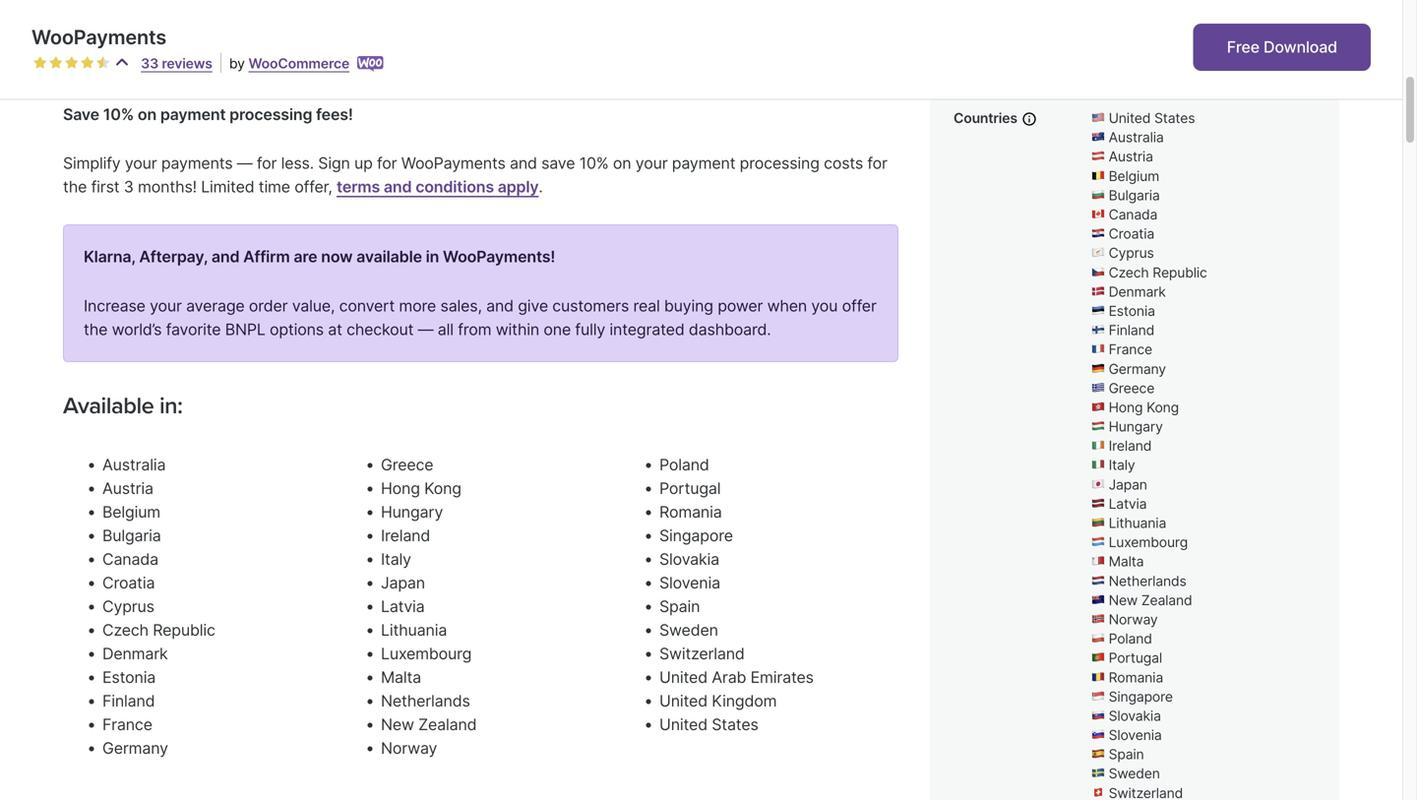Task type: describe. For each thing, give the bounding box(es) containing it.
save 10% on payment processing fees!
[[63, 105, 353, 124]]

free download
[[1228, 37, 1338, 57]]

countries
[[954, 110, 1018, 127]]

or
[[177, 56, 192, 75]]

developed by woocommerce image
[[358, 56, 384, 72]]

woocommerce link
[[249, 55, 350, 72]]

🇱🇺 luxembourg
[[1092, 534, 1188, 551]]

cyprus
[[102, 597, 154, 616]]

🇱🇻 latvia
[[1092, 496, 1147, 512]]

🇳🇱 netherlands
[[1092, 573, 1187, 590]]

rate product 4 stars image
[[81, 56, 95, 70]]

— inside increase your average order value, convert more sales, and give customers real buying power when you offer the world's favorite bnpl options at checkout — all from within one fully integrated dashboard.
[[418, 320, 434, 339]]

within
[[496, 320, 540, 339]]

built
[[63, 32, 95, 51]]

10% inside simplify your payments — for less. sign up for woopayments and save 10% on your payment processing costs for the first 3 months! limited time offer,
[[580, 154, 609, 173]]

🇭🇷 croatia
[[1092, 226, 1155, 242]]

🇳🇿 new
[[1092, 592, 1138, 609]]

australia austria belgium bulgaria canada croatia cyprus czech republic denmark estonia finland france germany
[[102, 455, 215, 758]]

woocommerce
[[249, 55, 350, 72]]

at
[[328, 320, 342, 339]]

luxembourg
[[381, 644, 472, 664]]

are
[[294, 247, 317, 266]]

🇮🇹 italy
[[1092, 457, 1136, 474]]

kong inside greece hong kong hungary ireland italy japan latvia lithuania luxembourg malta netherlands new zealand norway
[[424, 479, 462, 498]]

🇵🇹 portugal
[[1092, 650, 1163, 667]]

poland
[[660, 455, 710, 475]]

australia
[[102, 455, 166, 475]]

🇧🇪 belgium
[[1092, 168, 1160, 184]]

🇳🇴 norway
[[1092, 611, 1158, 628]]

now
[[321, 247, 353, 266]]

setup
[[86, 56, 128, 75]]

of
[[1092, 38, 1105, 55]]

estonia
[[102, 668, 156, 687]]

terms and conditions apply link
[[337, 177, 539, 197]]

states inside 🇺🇸 united states 🇦🇺 australia 🇦🇹 austria 🇧🇪 belgium 🇧🇬 bulgaria 🇨🇦 canada 🇭🇷 croatia 🇨🇾 cyprus 🇨🇿 czech republic 🇩🇰 denmark 🇪🇪 estonia 🇫🇮 finland 🇫🇷 france 🇩🇪 germany 🇬🇷 greece 🇭🇰 hong kong 🇭🇺 hungary 🇮🇪 ireland 🇮🇹 italy 🇯🇵 japan 🇱🇻 latvia 🇱🇹 lithuania 🇱🇺 luxembourg 🇲🇹 malta 🇳🇱 netherlands 🇳🇿 new zealand 🇳🇴 norway 🇵🇱 poland 🇵🇹 portugal 🇷🇴 romania 🇸🇬 singapore 🇸🇰 slovakia 🇸🇮 slovenia 🇪🇸 spain 🇸🇪 sweden
[[1155, 110, 1196, 127]]

in-person payments ,
[[1133, 19, 1272, 36]]

🇩🇰 denmark
[[1092, 283, 1166, 300]]

— inside simplify your payments — for less. sign up for woopayments and save 10% on your payment processing costs for the first 3 months! limited time offer,
[[237, 154, 253, 173]]

point
[[1272, 19, 1306, 36]]

and left debit
[[440, 32, 467, 51]]

from
[[458, 320, 492, 339]]

on inside simplify your payments — for less. sign up for woopayments and save 10% on your payment processing costs for the first 3 months! limited time offer,
[[613, 154, 632, 173]]

all
[[438, 320, 454, 339]]

czech
[[102, 621, 149, 640]]

🇭🇰 hong
[[1092, 399, 1143, 416]]

in
[[426, 247, 439, 266]]

0 horizontal spatial woopayments
[[32, 25, 167, 49]]

by woocommerce
[[229, 55, 350, 72]]

available in:
[[63, 392, 183, 420]]

1 vertical spatial payment
[[160, 105, 226, 124]]

3
[[124, 177, 134, 197]]

1 vertical spatial .
[[539, 177, 543, 197]]

download
[[1264, 37, 1338, 57]]

and left local
[[562, 32, 589, 51]]

ireland
[[381, 526, 430, 546]]

zealand inside greece hong kong hungary ireland italy japan latvia lithuania luxembourg malta netherlands new zealand norway
[[419, 715, 477, 735]]

rate product 2 stars image
[[49, 56, 63, 70]]

methods
[[699, 32, 764, 51]]

limited
[[201, 177, 254, 197]]

more
[[399, 296, 436, 316]]

your inside increase your average order value, convert more sales, and give customers real buying power when you offer the world's favorite bnpl options at checkout — all from within one fully integrated dashboard.
[[150, 296, 182, 316]]

japan
[[381, 574, 425, 593]]

payment inside 'built by woo, for woo. securely accept major credit and debit cards, and local payment methods on your site with no setup costs or monthly fees .'
[[631, 32, 695, 51]]

🇺🇸 united
[[1092, 110, 1151, 127]]

sweden
[[660, 621, 719, 640]]

reviews
[[162, 55, 212, 72]]

woopayments!
[[443, 247, 555, 266]]

for inside 'built by woo, for woo. securely accept major credit and debit cards, and local payment methods on your site with no setup costs or monthly fees .'
[[162, 32, 182, 51]]

first
[[91, 177, 120, 197]]

debit
[[471, 32, 509, 51]]

affirm
[[243, 247, 290, 266]]

slovenia
[[660, 574, 721, 593]]

sale
[[1108, 38, 1136, 55]]

hungary
[[381, 503, 443, 522]]

🇲🇹 malta
[[1092, 554, 1144, 570]]

fees!
[[316, 105, 353, 124]]

🇪🇸 spain
[[1092, 746, 1145, 763]]

norway
[[381, 739, 437, 758]]

and inside simplify your payments — for less. sign up for woopayments and save 10% on your payment processing costs for the first 3 months! limited time offer,
[[510, 154, 537, 173]]

available
[[63, 392, 154, 420]]

slovakia
[[660, 550, 720, 569]]

1 horizontal spatial by
[[229, 55, 245, 72]]

processing inside simplify your payments — for less. sign up for woopayments and save 10% on your payment processing costs for the first 3 months! limited time offer,
[[740, 154, 820, 173]]

power
[[718, 296, 763, 316]]

🇸🇰 slovakia
[[1092, 708, 1162, 725]]

switzerland
[[660, 644, 745, 664]]

klarna, afterpay, and affirm are now available in woopayments!
[[84, 247, 555, 266]]

free download link
[[1194, 24, 1372, 71]]

🇩🇪 germany
[[1092, 361, 1167, 377]]

🇫🇷 france
[[1092, 341, 1153, 358]]

credit
[[394, 32, 435, 51]]

canada
[[102, 550, 158, 569]]

woopayments inside simplify your payments — for less. sign up for woopayments and save 10% on your payment processing costs for the first 3 months! limited time offer,
[[401, 154, 506, 173]]

cards,
[[513, 32, 558, 51]]

finland
[[102, 692, 155, 711]]

point of sale
[[1092, 19, 1306, 55]]

monthly
[[196, 56, 257, 75]]

your inside 'built by woo, for woo. securely accept major credit and debit cards, and local payment methods on your site with no setup costs or monthly fees .'
[[790, 32, 822, 51]]

germany
[[102, 739, 168, 758]]

payments
[[161, 154, 233, 173]]

by inside 'built by woo, for woo. securely accept major credit and debit cards, and local payment methods on your site with no setup costs or monthly fees .'
[[99, 32, 117, 51]]

terms
[[337, 177, 380, 197]]



Task type: locate. For each thing, give the bounding box(es) containing it.
0 vertical spatial united
[[660, 668, 708, 687]]

🇯🇵 japan
[[1092, 476, 1148, 493]]

1 vertical spatial kong
[[424, 479, 462, 498]]

latvia
[[381, 597, 425, 616]]

🇨🇾 cyprus
[[1092, 245, 1155, 262]]

you
[[812, 296, 838, 316]]

1 horizontal spatial states
[[1155, 110, 1196, 127]]

on right save
[[613, 154, 632, 173]]

convert
[[339, 296, 395, 316]]

securely
[[227, 32, 290, 51]]

0 horizontal spatial —
[[237, 154, 253, 173]]

portugal
[[660, 479, 721, 498]]

2 vertical spatial on
[[613, 154, 632, 173]]

0 horizontal spatial states
[[712, 715, 759, 735]]

rate product 5 stars image
[[96, 56, 110, 70]]

0 vertical spatial the
[[63, 177, 87, 197]]

available
[[357, 247, 422, 266]]

and right terms
[[384, 177, 412, 197]]

local
[[593, 32, 627, 51]]

1 horizontal spatial 10%
[[580, 154, 609, 173]]

bulgaria
[[102, 526, 161, 546]]

— up limited at the left top
[[237, 154, 253, 173]]

republic up 🇩🇰 denmark
[[1153, 264, 1208, 281]]

your up 3
[[125, 154, 157, 173]]

2 horizontal spatial on
[[768, 32, 786, 51]]

save
[[63, 105, 99, 124]]

woopayments up rate product 5 stars icon
[[32, 25, 167, 49]]

0 horizontal spatial by
[[99, 32, 117, 51]]

point of sale link
[[1092, 19, 1306, 55]]

the inside simplify your payments — for less. sign up for woopayments and save 10% on your payment processing costs for the first 3 months! limited time offer,
[[63, 177, 87, 197]]

. down "accept"
[[293, 56, 297, 75]]

time
[[259, 177, 290, 197]]

average
[[186, 296, 245, 316]]

states up 🇦🇺 australia
[[1155, 110, 1196, 127]]

0 vertical spatial on
[[768, 32, 786, 51]]

zealand
[[1142, 592, 1193, 609], [419, 715, 477, 735]]

romania
[[660, 503, 722, 522]]

1 vertical spatial by
[[229, 55, 245, 72]]

1 vertical spatial states
[[712, 715, 759, 735]]

rate product 1 star image
[[33, 56, 47, 70]]

0 vertical spatial zealand
[[1142, 592, 1193, 609]]

kong up hungary
[[424, 479, 462, 498]]

0 horizontal spatial processing
[[230, 105, 312, 124]]

less.
[[281, 154, 314, 173]]

the down simplify
[[63, 177, 87, 197]]

terms and conditions apply .
[[337, 177, 543, 197]]

🇪🇪 estonia
[[1092, 303, 1156, 319]]

1 vertical spatial zealand
[[419, 715, 477, 735]]

2 vertical spatial united
[[660, 715, 708, 735]]

sign
[[318, 154, 350, 173]]

kong up 🇭🇺 hungary
[[1147, 399, 1180, 416]]

. inside 'built by woo, for woo. securely accept major credit and debit cards, and local payment methods on your site with no setup costs or monthly fees .'
[[293, 56, 297, 75]]

malta
[[381, 668, 421, 687]]

italy
[[381, 550, 411, 569]]

payment inside simplify your payments — for less. sign up for woopayments and save 10% on your payment processing costs for the first 3 months! limited time offer,
[[672, 154, 736, 173]]

1 horizontal spatial on
[[613, 154, 632, 173]]

on right methods
[[768, 32, 786, 51]]

🇷🇴 romania
[[1092, 669, 1164, 686]]

republic
[[1153, 264, 1208, 281], [153, 621, 215, 640]]

0 vertical spatial by
[[99, 32, 117, 51]]

favorite
[[166, 320, 221, 339]]

in-
[[1133, 19, 1151, 36]]

1 horizontal spatial .
[[539, 177, 543, 197]]

— left all
[[418, 320, 434, 339]]

kong inside 🇺🇸 united states 🇦🇺 australia 🇦🇹 austria 🇧🇪 belgium 🇧🇬 bulgaria 🇨🇦 canada 🇭🇷 croatia 🇨🇾 cyprus 🇨🇿 czech republic 🇩🇰 denmark 🇪🇪 estonia 🇫🇮 finland 🇫🇷 france 🇩🇪 germany 🇬🇷 greece 🇭🇰 hong kong 🇭🇺 hungary 🇮🇪 ireland 🇮🇹 italy 🇯🇵 japan 🇱🇻 latvia 🇱🇹 lithuania 🇱🇺 luxembourg 🇲🇹 malta 🇳🇱 netherlands 🇳🇿 new zealand 🇳🇴 norway 🇵🇱 poland 🇵🇹 portugal 🇷🇴 romania 🇸🇬 singapore 🇸🇰 slovakia 🇸🇮 slovenia 🇪🇸 spain 🇸🇪 sweden
[[1147, 399, 1180, 416]]

when
[[768, 296, 807, 316]]

1 united from the top
[[660, 668, 708, 687]]

options
[[270, 320, 324, 339]]

built by woo, for woo. securely accept major credit and debit cards, and local payment methods on your site with no setup costs or monthly fees .
[[63, 32, 888, 75]]

0 horizontal spatial zealand
[[419, 715, 477, 735]]

costs inside simplify your payments — for less. sign up for woopayments and save 10% on your payment processing costs for the first 3 months! limited time offer,
[[824, 154, 864, 173]]

0 horizontal spatial .
[[293, 56, 297, 75]]

bnpl
[[225, 320, 266, 339]]

1 vertical spatial united
[[660, 692, 708, 711]]

🇫🇮 finland
[[1092, 322, 1155, 339]]

1 vertical spatial —
[[418, 320, 434, 339]]

1 vertical spatial processing
[[740, 154, 820, 173]]

one
[[544, 320, 571, 339]]

by up rate product 5 stars icon
[[99, 32, 117, 51]]

emirates
[[751, 668, 814, 687]]

and left affirm
[[212, 247, 240, 266]]

and up within
[[486, 296, 514, 316]]

states inside the "poland portugal romania singapore slovakia slovenia spain sweden switzerland united arab emirates united kingdom united states"
[[712, 715, 759, 735]]

conditions
[[416, 177, 494, 197]]

0 horizontal spatial 10%
[[103, 105, 134, 124]]

0 vertical spatial costs
[[132, 56, 173, 75]]

0 vertical spatial republic
[[1153, 264, 1208, 281]]

0 vertical spatial processing
[[230, 105, 312, 124]]

3 united from the top
[[660, 715, 708, 735]]

republic inside australia austria belgium bulgaria canada croatia cyprus czech republic denmark estonia finland france germany
[[153, 621, 215, 640]]

0 vertical spatial states
[[1155, 110, 1196, 127]]

zealand down netherlands
[[419, 715, 477, 735]]

0 vertical spatial —
[[237, 154, 253, 173]]

sales,
[[441, 296, 482, 316]]

your right save
[[636, 154, 668, 173]]

increase your average order value, convert more sales, and give customers real buying power when you offer the world's favorite bnpl options at checkout — all from within one fully integrated dashboard.
[[84, 296, 877, 339]]

with
[[857, 32, 888, 51]]

your up favorite
[[150, 296, 182, 316]]

zealand down 🇳🇱 netherlands at the bottom right of page
[[1142, 592, 1193, 609]]

give
[[518, 296, 548, 316]]

0 horizontal spatial on
[[138, 105, 157, 124]]

costs inside 'built by woo, for woo. securely accept major credit and debit cards, and local payment methods on your site with no setup costs or monthly fees .'
[[132, 56, 173, 75]]

0 vertical spatial 10%
[[103, 105, 134, 124]]

. down save
[[539, 177, 543, 197]]

1 vertical spatial woopayments
[[401, 154, 506, 173]]

and up apply
[[510, 154, 537, 173]]

🇵🇱 poland
[[1092, 631, 1153, 647]]

1 vertical spatial republic
[[153, 621, 215, 640]]

33 reviews link
[[141, 55, 212, 72]]

,
[[1265, 19, 1268, 36]]

🇸🇮 slovenia
[[1092, 727, 1162, 744]]

simplify your payments — for less. sign up for woopayments and save 10% on your payment processing costs for the first 3 months! limited time offer,
[[63, 154, 888, 197]]

1 horizontal spatial —
[[418, 320, 434, 339]]

rate product 3 stars image
[[65, 56, 79, 70]]

on inside 'built by woo, for woo. securely accept major credit and debit cards, and local payment methods on your site with no setup costs or monthly fees .'
[[768, 32, 786, 51]]

on down 33
[[138, 105, 157, 124]]

republic inside 🇺🇸 united states 🇦🇺 australia 🇦🇹 austria 🇧🇪 belgium 🇧🇬 bulgaria 🇨🇦 canada 🇭🇷 croatia 🇨🇾 cyprus 🇨🇿 czech republic 🇩🇰 denmark 🇪🇪 estonia 🇫🇮 finland 🇫🇷 france 🇩🇪 germany 🇬🇷 greece 🇭🇰 hong kong 🇭🇺 hungary 🇮🇪 ireland 🇮🇹 italy 🇯🇵 japan 🇱🇻 latvia 🇱🇹 lithuania 🇱🇺 luxembourg 🇲🇹 malta 🇳🇱 netherlands 🇳🇿 new zealand 🇳🇴 norway 🇵🇱 poland 🇵🇹 portugal 🇷🇴 romania 🇸🇬 singapore 🇸🇰 slovakia 🇸🇮 slovenia 🇪🇸 spain 🇸🇪 sweden
[[1153, 264, 1208, 281]]

major
[[349, 32, 389, 51]]

for
[[162, 32, 182, 51], [257, 154, 277, 173], [377, 154, 397, 173], [868, 154, 888, 173]]

🇭🇺 hungary
[[1092, 418, 1164, 435]]

2 vertical spatial payment
[[672, 154, 736, 173]]

1 vertical spatial costs
[[824, 154, 864, 173]]

republic up the denmark
[[153, 621, 215, 640]]

and inside increase your average order value, convert more sales, and give customers real buying power when you offer the world's favorite bnpl options at checkout — all from within one fully integrated dashboard.
[[486, 296, 514, 316]]

checkout
[[347, 320, 414, 339]]

0 vertical spatial .
[[293, 56, 297, 75]]

0 horizontal spatial republic
[[153, 621, 215, 640]]

your left site
[[790, 32, 822, 51]]

states down the "kingdom"
[[712, 715, 759, 735]]

1 vertical spatial on
[[138, 105, 157, 124]]

simplify
[[63, 154, 121, 173]]

zealand inside 🇺🇸 united states 🇦🇺 australia 🇦🇹 austria 🇧🇪 belgium 🇧🇬 bulgaria 🇨🇦 canada 🇭🇷 croatia 🇨🇾 cyprus 🇨🇿 czech republic 🇩🇰 denmark 🇪🇪 estonia 🇫🇮 finland 🇫🇷 france 🇩🇪 germany 🇬🇷 greece 🇭🇰 hong kong 🇭🇺 hungary 🇮🇪 ireland 🇮🇹 italy 🇯🇵 japan 🇱🇻 latvia 🇱🇹 lithuania 🇱🇺 luxembourg 🇲🇹 malta 🇳🇱 netherlands 🇳🇿 new zealand 🇳🇴 norway 🇵🇱 poland 🇵🇹 portugal 🇷🇴 romania 🇸🇬 singapore 🇸🇰 slovakia 🇸🇮 slovenia 🇪🇸 spain 🇸🇪 sweden
[[1142, 592, 1193, 609]]

—
[[237, 154, 253, 173], [418, 320, 434, 339]]

🇧🇬 bulgaria
[[1092, 187, 1160, 204]]

🇦🇺 australia
[[1092, 129, 1164, 146]]

0 vertical spatial kong
[[1147, 399, 1180, 416]]

accept
[[295, 32, 344, 51]]

the down 'increase'
[[84, 320, 108, 339]]

1 horizontal spatial processing
[[740, 154, 820, 173]]

fully
[[575, 320, 606, 339]]

1 horizontal spatial costs
[[824, 154, 864, 173]]

1 vertical spatial 10%
[[580, 154, 609, 173]]

0 vertical spatial payment
[[631, 32, 695, 51]]

poland portugal romania singapore slovakia slovenia spain sweden switzerland united arab emirates united kingdom united states
[[660, 455, 814, 735]]

offer,
[[295, 177, 332, 197]]

1 horizontal spatial kong
[[1147, 399, 1180, 416]]

value,
[[292, 296, 335, 316]]

0 horizontal spatial kong
[[424, 479, 462, 498]]

woopayments up conditions
[[401, 154, 506, 173]]

the inside increase your average order value, convert more sales, and give customers real buying power when you offer the world's favorite bnpl options at checkout — all from within one fully integrated dashboard.
[[84, 320, 108, 339]]

payment
[[631, 32, 695, 51], [160, 105, 226, 124], [672, 154, 736, 173]]

2 united from the top
[[660, 692, 708, 711]]

free
[[1228, 37, 1260, 57]]

🇱🇹 lithuania
[[1092, 515, 1167, 532]]

1 vertical spatial the
[[84, 320, 108, 339]]

1 horizontal spatial woopayments
[[401, 154, 506, 173]]

0 vertical spatial woopayments
[[32, 25, 167, 49]]

0 horizontal spatial costs
[[132, 56, 173, 75]]

🇬🇷 greece
[[1092, 380, 1155, 397]]

months!
[[138, 177, 197, 197]]

klarna,
[[84, 247, 136, 266]]

buying
[[664, 296, 714, 316]]

croatia
[[102, 574, 155, 593]]

1 horizontal spatial zealand
[[1142, 592, 1193, 609]]

denmark
[[102, 644, 168, 664]]

1 horizontal spatial republic
[[1153, 264, 1208, 281]]

by down the securely
[[229, 55, 245, 72]]

person
[[1151, 19, 1197, 36]]

woo.
[[186, 32, 223, 51]]

on
[[768, 32, 786, 51], [138, 105, 157, 124], [613, 154, 632, 173]]

site
[[827, 32, 853, 51]]



Task type: vqa. For each thing, say whether or not it's contained in the screenshot.
average
yes



